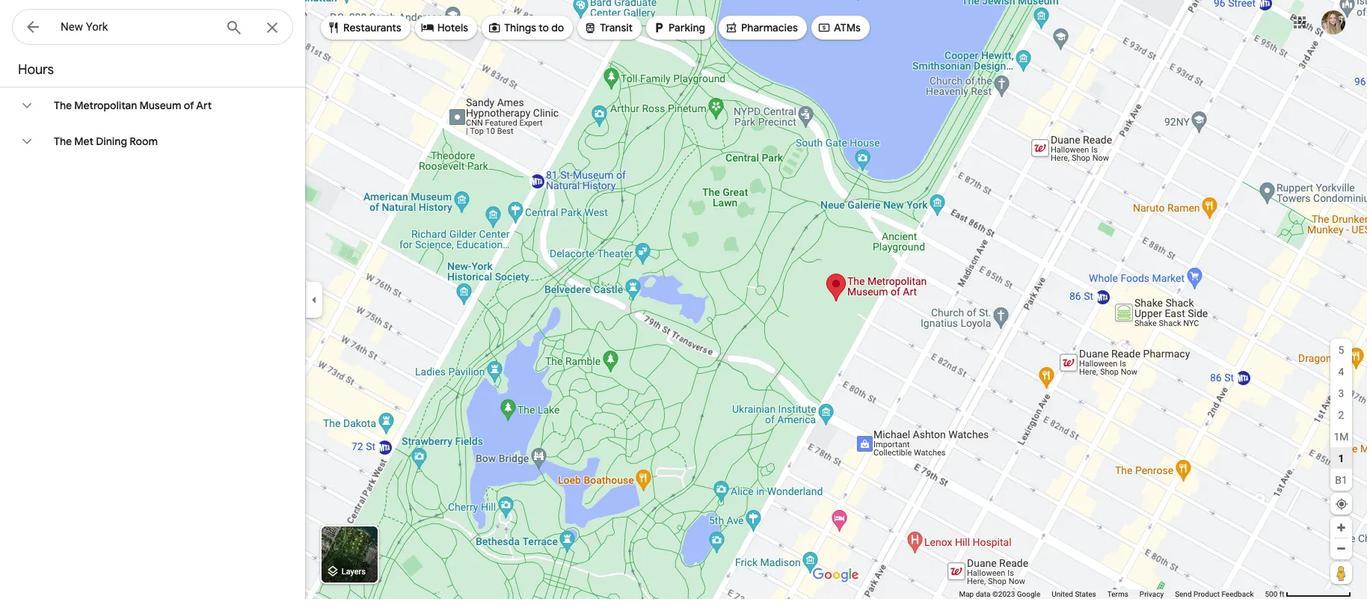 Task type: describe. For each thing, give the bounding box(es) containing it.
do
[[551, 21, 564, 34]]

met
[[74, 135, 93, 148]]

 things to do
[[488, 19, 564, 36]]

hotels
[[437, 21, 468, 34]]

google account: michelle dermenjian  
(michelle.dermenjian@adept.ai) image
[[1322, 10, 1346, 34]]

5
[[1339, 344, 1344, 356]]


[[24, 16, 42, 37]]

atms
[[834, 21, 861, 34]]

send
[[1175, 590, 1192, 598]]

terms button
[[1108, 589, 1129, 599]]


[[818, 19, 831, 36]]

art
[[196, 99, 212, 112]]

show open hours for the week image
[[18, 96, 36, 114]]

to
[[539, 21, 549, 34]]

google maps element
[[0, 0, 1367, 599]]

2 button
[[1331, 404, 1352, 426]]

united states button
[[1052, 589, 1096, 599]]

feedback
[[1222, 590, 1254, 598]]

send product feedback
[[1175, 590, 1254, 598]]

privacy
[[1140, 590, 1164, 598]]

data
[[976, 590, 991, 598]]

hours main content
[[0, 54, 305, 599]]

send product feedback button
[[1175, 589, 1254, 599]]

united states
[[1052, 590, 1096, 598]]

5 button
[[1331, 339, 1352, 361]]

ft
[[1280, 590, 1285, 598]]


[[488, 19, 501, 36]]

 pharmacies
[[725, 19, 798, 36]]

room
[[130, 135, 158, 148]]

terms
[[1108, 590, 1129, 598]]

restaurants
[[343, 21, 401, 34]]

4
[[1339, 365, 1344, 377]]

 parking
[[652, 19, 705, 36]]

b1
[[1335, 474, 1348, 486]]

the met dining room
[[54, 135, 158, 148]]

layers
[[342, 567, 366, 577]]

the metropolitan museum of art button
[[0, 88, 305, 123]]

 hotels
[[421, 19, 468, 36]]

united
[[1052, 590, 1073, 598]]

1m
[[1334, 430, 1349, 442]]

the metropolitan museum of art
[[54, 99, 212, 112]]



Task type: vqa. For each thing, say whether or not it's contained in the screenshot.


Task type: locate. For each thing, give the bounding box(es) containing it.
museum
[[140, 99, 181, 112]]

2
[[1339, 409, 1344, 421]]


[[421, 19, 434, 36]]

the
[[54, 99, 72, 112], [54, 135, 72, 148]]

privacy button
[[1140, 589, 1164, 599]]

 atms
[[818, 19, 861, 36]]

the inside dropdown button
[[54, 99, 72, 112]]

the for the metropolitan museum of art
[[54, 99, 72, 112]]

pharmacies
[[741, 21, 798, 34]]

show street view coverage image
[[1331, 562, 1352, 584]]

product
[[1194, 590, 1220, 598]]

map data ©2023 google
[[959, 590, 1041, 598]]

show open hours for the week image
[[18, 132, 36, 150]]


[[327, 19, 340, 36]]

1 vertical spatial the
[[54, 135, 72, 148]]

4 button
[[1331, 361, 1352, 382]]

map
[[959, 590, 974, 598]]

the right show open hours for the week icon
[[54, 99, 72, 112]]

parking
[[669, 21, 705, 34]]

states
[[1075, 590, 1096, 598]]

5 4 3 2
[[1339, 344, 1344, 421]]

3 button
[[1331, 382, 1352, 404]]

zoom in image
[[1336, 522, 1347, 533]]

the inside dropdown button
[[54, 135, 72, 148]]

collapse side panel image
[[306, 291, 322, 308]]

footer
[[959, 589, 1265, 599]]

 transit
[[584, 19, 633, 36]]

1 button
[[1331, 447, 1352, 469]]

1 the from the top
[[54, 99, 72, 112]]

transit
[[600, 21, 633, 34]]

 search field
[[12, 9, 293, 48]]

None field
[[61, 18, 213, 36]]

1
[[1339, 452, 1345, 464]]


[[584, 19, 597, 36]]

none field inside new york field
[[61, 18, 213, 36]]

dining
[[96, 135, 127, 148]]

the for the met dining room
[[54, 135, 72, 148]]

show your location image
[[1335, 497, 1349, 511]]

New York field
[[12, 9, 293, 46]]

hours
[[18, 61, 54, 79]]

zoom out image
[[1336, 543, 1347, 554]]

of
[[184, 99, 194, 112]]

3
[[1339, 387, 1344, 399]]

the left met
[[54, 135, 72, 148]]

metropolitan
[[74, 99, 137, 112]]

footer containing map data ©2023 google
[[959, 589, 1265, 599]]

0 vertical spatial the
[[54, 99, 72, 112]]

500 ft button
[[1265, 590, 1352, 598]]

500 ft
[[1265, 590, 1285, 598]]

 restaurants
[[327, 19, 401, 36]]

b1 button
[[1331, 469, 1352, 491]]

2 the from the top
[[54, 135, 72, 148]]

500
[[1265, 590, 1278, 598]]


[[652, 19, 666, 36]]

©2023
[[993, 590, 1015, 598]]


[[725, 19, 738, 36]]

the met dining room button
[[0, 123, 305, 159]]

 button
[[12, 9, 54, 48]]

things
[[504, 21, 536, 34]]

footer inside google maps element
[[959, 589, 1265, 599]]

1m button
[[1331, 426, 1352, 447]]

google
[[1017, 590, 1041, 598]]



